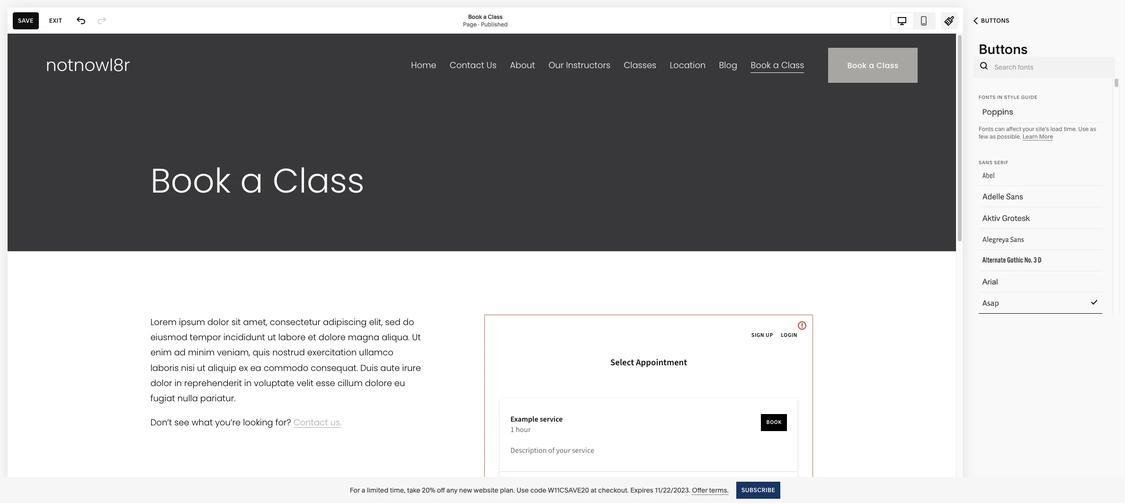Task type: vqa. For each thing, say whether or not it's contained in the screenshot.
'Checkbox' Button
no



Task type: locate. For each thing, give the bounding box(es) containing it.
1 vertical spatial use
[[517, 486, 529, 495]]

at
[[591, 486, 597, 495]]

can
[[995, 125, 1005, 133]]

1 horizontal spatial a
[[483, 13, 487, 20]]

1 horizontal spatial as
[[1090, 125, 1096, 133]]

a right for
[[362, 486, 365, 495]]

row group
[[968, 78, 1113, 503]]

11/22/2023.
[[655, 486, 690, 495]]

as
[[1090, 125, 1096, 133], [990, 133, 996, 140]]

fonts for fonts in style guide
[[979, 95, 996, 100]]

1 vertical spatial as
[[990, 133, 996, 140]]

exit
[[49, 17, 62, 24]]

your
[[1023, 125, 1034, 133]]

fonts
[[979, 95, 996, 100], [979, 125, 994, 133]]

use right plan.
[[517, 486, 529, 495]]

fonts for fonts can affect your site's load time. use as few as possible.
[[979, 125, 994, 133]]

code
[[530, 486, 546, 495]]

0 vertical spatial use
[[1078, 125, 1089, 133]]

learn
[[1023, 133, 1038, 140]]

learn more
[[1023, 133, 1053, 140]]

fonts left 'in'
[[979, 95, 996, 100]]

1 vertical spatial a
[[362, 486, 365, 495]]

time,
[[390, 486, 406, 495]]

alternate gothic no. 3 d image
[[971, 253, 1096, 270]]

class
[[488, 13, 503, 20]]

a
[[483, 13, 487, 20], [362, 486, 365, 495]]

1 vertical spatial fonts
[[979, 125, 994, 133]]

limited
[[367, 486, 388, 495]]

for a limited time, take 20% off any new website plan. use code w11csave20 at checkout. expires 11/22/2023. offer terms.
[[350, 486, 729, 495]]

tab list
[[891, 13, 935, 28]]

subscribe button
[[736, 482, 781, 499]]

subscribe
[[742, 487, 775, 494]]

as right time.
[[1090, 125, 1096, 133]]

take
[[407, 486, 420, 495]]

aktiv grotesk image
[[971, 210, 1096, 227]]

row group containing fonts can affect your site's load time. use as few as possible.
[[968, 78, 1113, 503]]

site's
[[1036, 125, 1049, 133]]

published
[[481, 21, 508, 28]]

as right few
[[990, 133, 996, 140]]

style
[[1004, 95, 1020, 100]]

expires
[[630, 486, 653, 495]]

fonts up few
[[979, 125, 994, 133]]

0 vertical spatial a
[[483, 13, 487, 20]]

use right time.
[[1078, 125, 1089, 133]]

a right 'book'
[[483, 13, 487, 20]]

buttons inside button
[[981, 17, 1010, 24]]

poppins image
[[971, 104, 1096, 121]]

buttons
[[981, 17, 1010, 24], [979, 41, 1028, 57]]

2 fonts from the top
[[979, 125, 994, 133]]

terms.
[[709, 486, 729, 495]]

asap image
[[971, 295, 1096, 313]]

1 fonts from the top
[[979, 95, 996, 100]]

20%
[[422, 486, 435, 495]]

fonts inside fonts can affect your site's load time. use as few as possible.
[[979, 125, 994, 133]]

0 horizontal spatial a
[[362, 486, 365, 495]]

a for book
[[483, 13, 487, 20]]

1 horizontal spatial use
[[1078, 125, 1089, 133]]

a inside the book a class page · published
[[483, 13, 487, 20]]

sans serif
[[979, 160, 1009, 165]]

0 vertical spatial fonts
[[979, 95, 996, 100]]

abel image
[[971, 168, 1096, 185]]

exit button
[[44, 12, 67, 29]]

0 vertical spatial buttons
[[981, 17, 1010, 24]]

use
[[1078, 125, 1089, 133], [517, 486, 529, 495]]



Task type: describe. For each thing, give the bounding box(es) containing it.
0 horizontal spatial use
[[517, 486, 529, 495]]

possible.
[[997, 133, 1021, 140]]

serif
[[994, 160, 1009, 165]]

1 vertical spatial buttons
[[979, 41, 1028, 57]]

book
[[468, 13, 482, 20]]

0 vertical spatial as
[[1090, 125, 1096, 133]]

alegreya sans image
[[971, 232, 1096, 249]]

for
[[350, 486, 360, 495]]

offer
[[692, 486, 708, 495]]

w11csave20
[[548, 486, 589, 495]]

website
[[474, 486, 498, 495]]

load
[[1051, 125, 1062, 133]]

adelle sans image
[[971, 189, 1096, 206]]

off
[[437, 486, 445, 495]]

Search fonts text field
[[994, 57, 1110, 78]]

buttons button
[[963, 10, 1020, 31]]

·
[[478, 21, 480, 28]]

any
[[446, 486, 458, 495]]

use inside fonts can affect your site's load time. use as few as possible.
[[1078, 125, 1089, 133]]

few
[[979, 133, 988, 140]]

time.
[[1064, 125, 1077, 133]]

a for for
[[362, 486, 365, 495]]

fonts can affect your site's load time. use as few as possible.
[[979, 125, 1096, 140]]

checkout.
[[598, 486, 629, 495]]

0 horizontal spatial as
[[990, 133, 996, 140]]

more
[[1039, 133, 1053, 140]]

fonts in style guide
[[979, 95, 1038, 100]]

arial image
[[971, 274, 1096, 291]]

save button
[[13, 12, 39, 29]]

sans
[[979, 160, 993, 165]]

new
[[459, 486, 472, 495]]

save
[[18, 17, 33, 24]]

in
[[997, 95, 1003, 100]]

page
[[463, 21, 477, 28]]

plan.
[[500, 486, 515, 495]]

book a class page · published
[[463, 13, 508, 28]]

offer terms. link
[[692, 486, 729, 495]]

learn more link
[[1023, 133, 1053, 141]]

affect
[[1006, 125, 1021, 133]]

guide
[[1021, 95, 1038, 100]]



